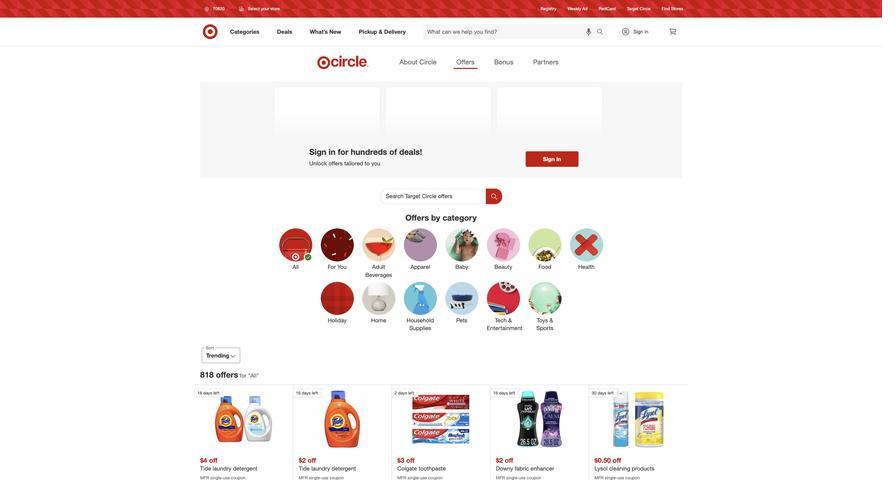 Task type: describe. For each thing, give the bounding box(es) containing it.
to
[[365, 160, 370, 167]]

weekly ad link
[[568, 6, 588, 12]]

toys & sports button
[[529, 282, 562, 333]]

laundry for $2 off
[[311, 465, 330, 472]]

for
[[328, 263, 336, 271]]

beauty button
[[487, 229, 520, 279]]

$4 off tide laundry detergent
[[200, 457, 258, 472]]

find
[[662, 6, 670, 11]]

tech & entertainment
[[487, 317, 523, 332]]

$2 for $2 off tide laundry detergent
[[299, 457, 306, 465]]

about circle link
[[397, 56, 440, 69]]

products
[[632, 465, 655, 472]]

find stores link
[[662, 6, 684, 12]]

what's new
[[310, 28, 341, 35]]

ad
[[583, 6, 588, 11]]

baby button
[[445, 229, 479, 279]]

in inside button
[[557, 156, 561, 163]]

food
[[539, 263, 552, 271]]

household supplies
[[407, 317, 434, 332]]

unlock
[[309, 160, 327, 167]]

apparel
[[411, 263, 430, 271]]

sports
[[537, 325, 554, 332]]

partners
[[533, 58, 559, 66]]

your
[[261, 6, 269, 11]]

category
[[443, 213, 477, 223]]

stores
[[671, 6, 684, 11]]

offers by category
[[406, 213, 477, 223]]

categories link
[[224, 24, 268, 39]]

adult
[[372, 263, 385, 271]]

offers
[[329, 160, 343, 167]]

select
[[248, 6, 260, 11]]

offer
[[216, 370, 234, 380]]

redcard link
[[599, 6, 616, 12]]

in inside sign in for hundreds of deals! unlock offers tailored to you
[[329, 147, 336, 157]]

select your store button
[[235, 2, 285, 15]]

household supplies button
[[404, 282, 437, 333]]

off for $3 off colgate toothpaste
[[406, 457, 415, 465]]

70820
[[213, 6, 225, 11]]

bonus
[[494, 58, 514, 66]]

beverages
[[366, 272, 392, 279]]

categories
[[230, 28, 260, 35]]

partners link
[[531, 56, 562, 69]]

days for $3 off colgate toothpaste
[[398, 391, 407, 396]]

left for $4 off tide laundry detergent
[[213, 391, 219, 396]]

sign in for hundreds of deals! unlock offers tailored to you
[[309, 147, 422, 167]]

enhancer
[[531, 465, 554, 472]]

trending
[[206, 352, 229, 359]]

30 days left button
[[589, 389, 667, 448]]

pets button
[[445, 282, 479, 333]]

16 for $2 off downy fabric enhancer
[[493, 391, 498, 396]]

$2 off tide laundry detergent
[[299, 457, 356, 472]]

colgate
[[398, 465, 417, 472]]

tech
[[495, 317, 507, 324]]

search
[[594, 29, 611, 36]]

baby
[[456, 263, 468, 271]]

lysol
[[595, 465, 608, 472]]

food button
[[529, 229, 562, 279]]

home button
[[362, 282, 395, 333]]

toothpaste
[[419, 465, 446, 472]]

left for $3 off colgate toothpaste
[[408, 391, 414, 396]]

2 days left button
[[392, 389, 470, 448]]

all inside button
[[293, 263, 299, 271]]

tech & entertainment button
[[487, 282, 523, 333]]

tide for $4
[[200, 465, 211, 472]]

bonus link
[[492, 56, 516, 69]]

$4
[[200, 457, 207, 465]]

left for $2 off tide laundry detergent
[[312, 391, 318, 396]]

30
[[592, 391, 597, 396]]

holiday
[[328, 317, 347, 324]]

pickup
[[359, 28, 377, 35]]

detergent for $4 off
[[233, 465, 258, 472]]

1 " from the left
[[248, 372, 251, 379]]

registry link
[[541, 6, 557, 12]]

adult beverages
[[366, 263, 392, 279]]

select your store
[[248, 6, 280, 11]]

what's
[[310, 28, 328, 35]]

health button
[[570, 229, 603, 279]]

16 days left for $2 off downy fabric enhancer
[[493, 391, 515, 396]]

What can we help you find? suggestions appear below search field
[[423, 24, 599, 39]]

circle for target circle
[[640, 6, 651, 11]]

target circle link
[[627, 6, 651, 12]]

sign in inside button
[[543, 156, 561, 163]]

registry
[[541, 6, 557, 11]]

toys & sports
[[537, 317, 554, 332]]

health
[[579, 263, 595, 271]]

search button
[[594, 24, 611, 41]]

redcard
[[599, 6, 616, 11]]

offers for offers by category
[[406, 213, 429, 223]]

$0.50 off lysol cleaning products
[[595, 457, 655, 472]]

sign in link
[[616, 24, 660, 39]]

sign in button
[[526, 152, 579, 167]]

for inside 818 offer s for " all "
[[240, 372, 247, 379]]

all inside 818 offer s for " all "
[[251, 372, 257, 379]]

$2 off downy fabric enhancer
[[496, 457, 554, 472]]

you
[[371, 160, 381, 167]]



Task type: locate. For each thing, give the bounding box(es) containing it.
1 vertical spatial circle
[[420, 58, 437, 66]]

1 horizontal spatial sign in
[[634, 29, 649, 35]]

0 vertical spatial circle
[[640, 6, 651, 11]]

downy
[[496, 465, 513, 472]]

entertainment
[[487, 325, 523, 332]]

adult beverages button
[[362, 229, 395, 279]]

left for $2 off downy fabric enhancer
[[509, 391, 515, 396]]

household
[[407, 317, 434, 324]]

what's new link
[[304, 24, 350, 39]]

laundry inside $2 off tide laundry detergent
[[311, 465, 330, 472]]

for you button
[[321, 229, 354, 279]]

1 horizontal spatial all
[[293, 263, 299, 271]]

off inside $3 off colgate toothpaste
[[406, 457, 415, 465]]

laundry inside $4 off tide laundry detergent
[[213, 465, 232, 472]]

& inside pickup & delivery 'link'
[[379, 28, 383, 35]]

2 16 days left from the left
[[296, 391, 318, 396]]

1 off from the left
[[209, 457, 217, 465]]

16 days left button
[[194, 389, 272, 448], [293, 389, 371, 448], [490, 389, 568, 448]]

days for $2 off downy fabric enhancer
[[499, 391, 508, 396]]

2 days from the left
[[302, 391, 311, 396]]

pickup & delivery
[[359, 28, 406, 35]]

offers for offers
[[457, 58, 475, 66]]

tide for $2
[[299, 465, 310, 472]]

for
[[338, 147, 349, 157], [240, 372, 247, 379]]

all
[[293, 263, 299, 271], [251, 372, 257, 379]]

5 left from the left
[[608, 391, 614, 396]]

30 days left
[[592, 391, 614, 396]]

1 16 days left from the left
[[197, 391, 219, 396]]

& for toys
[[550, 317, 553, 324]]

5 days from the left
[[598, 391, 607, 396]]

off inside $4 off tide laundry detergent
[[209, 457, 217, 465]]

1 16 from the left
[[197, 391, 202, 396]]

& right pickup
[[379, 28, 383, 35]]

& for tech
[[508, 317, 512, 324]]

0 horizontal spatial tide
[[200, 465, 211, 472]]

s
[[234, 370, 238, 380]]

$3 off colgate toothpaste
[[398, 457, 446, 472]]

about
[[400, 58, 418, 66]]

5 off from the left
[[613, 457, 621, 465]]

"
[[248, 372, 251, 379], [257, 372, 259, 379]]

1 horizontal spatial for
[[338, 147, 349, 157]]

days for $4 off tide laundry detergent
[[203, 391, 212, 396]]

0 horizontal spatial offers
[[406, 213, 429, 223]]

circle inside target circle link
[[640, 6, 651, 11]]

2 16 days left button from the left
[[293, 389, 371, 448]]

70820 button
[[200, 2, 232, 15]]

1 horizontal spatial $2
[[496, 457, 503, 465]]

1 horizontal spatial 16 days left
[[296, 391, 318, 396]]

off
[[209, 457, 217, 465], [308, 457, 316, 465], [406, 457, 415, 465], [505, 457, 513, 465], [613, 457, 621, 465]]

offers link
[[454, 56, 478, 69]]

by
[[431, 213, 440, 223]]

1 16 days left button from the left
[[194, 389, 272, 448]]

0 vertical spatial all
[[293, 263, 299, 271]]

$2 inside $2 off tide laundry detergent
[[299, 457, 306, 465]]

detergent inside $4 off tide laundry detergent
[[233, 465, 258, 472]]

2 horizontal spatial 16 days left button
[[490, 389, 568, 448]]

deals!
[[399, 147, 422, 157]]

1 horizontal spatial sign
[[543, 156, 555, 163]]

for inside sign in for hundreds of deals! unlock offers tailored to you
[[338, 147, 349, 157]]

2 16 from the left
[[296, 391, 301, 396]]

new
[[330, 28, 341, 35]]

circle right about
[[420, 58, 437, 66]]

detergent for $2 off
[[332, 465, 356, 472]]

hundreds
[[351, 147, 387, 157]]

16 days left
[[197, 391, 219, 396], [296, 391, 318, 396], [493, 391, 515, 396]]

& inside toys & sports
[[550, 317, 553, 324]]

left inside 30 days left button
[[608, 391, 614, 396]]

sign in
[[634, 29, 649, 35], [543, 156, 561, 163]]

$2 for $2 off downy fabric enhancer
[[496, 457, 503, 465]]

1 vertical spatial offers
[[406, 213, 429, 223]]

weekly
[[568, 6, 581, 11]]

1 vertical spatial sign in
[[543, 156, 561, 163]]

2 days left
[[395, 391, 414, 396]]

2 horizontal spatial 16
[[493, 391, 498, 396]]

3 16 days left from the left
[[493, 391, 515, 396]]

16 days left for $2 off tide laundry detergent
[[296, 391, 318, 396]]

& for pickup
[[379, 28, 383, 35]]

2 tide from the left
[[299, 465, 310, 472]]

1 left from the left
[[213, 391, 219, 396]]

2 horizontal spatial in
[[645, 29, 649, 35]]

818
[[200, 370, 214, 380]]

3 left from the left
[[408, 391, 414, 396]]

toys
[[537, 317, 548, 324]]

0 vertical spatial for
[[338, 147, 349, 157]]

off for $4 off tide laundry detergent
[[209, 457, 217, 465]]

1 horizontal spatial detergent
[[332, 465, 356, 472]]

deals
[[277, 28, 292, 35]]

1 horizontal spatial offers
[[457, 58, 475, 66]]

3 16 days left button from the left
[[490, 389, 568, 448]]

1 tide from the left
[[200, 465, 211, 472]]

holiday button
[[321, 282, 354, 333]]

days for $0.50 off lysol cleaning products
[[598, 391, 607, 396]]

2 $2 from the left
[[496, 457, 503, 465]]

cleaning
[[609, 465, 631, 472]]

off for $0.50 off lysol cleaning products
[[613, 457, 621, 465]]

3 days from the left
[[398, 391, 407, 396]]

all button
[[279, 229, 312, 279]]

circle for about circle
[[420, 58, 437, 66]]

0 horizontal spatial 16 days left
[[197, 391, 219, 396]]

0 horizontal spatial laundry
[[213, 465, 232, 472]]

$2
[[299, 457, 306, 465], [496, 457, 503, 465]]

1 horizontal spatial in
[[557, 156, 561, 163]]

0 horizontal spatial detergent
[[233, 465, 258, 472]]

4 days from the left
[[499, 391, 508, 396]]

$0.50
[[595, 457, 611, 465]]

0 vertical spatial sign in
[[634, 29, 649, 35]]

left for $0.50 off lysol cleaning products
[[608, 391, 614, 396]]

2 off from the left
[[308, 457, 316, 465]]

16 days left button for $2 off tide laundry detergent
[[293, 389, 371, 448]]

deals link
[[271, 24, 301, 39]]

laundry for $4 off
[[213, 465, 232, 472]]

2 laundry from the left
[[311, 465, 330, 472]]

0 horizontal spatial 16 days left button
[[194, 389, 272, 448]]

& right toys
[[550, 317, 553, 324]]

1 days from the left
[[203, 391, 212, 396]]

sign
[[634, 29, 643, 35], [309, 147, 327, 157], [543, 156, 555, 163]]

off for $2 off tide laundry detergent
[[308, 457, 316, 465]]

tide inside $2 off tide laundry detergent
[[299, 465, 310, 472]]

16 days left for $4 off tide laundry detergent
[[197, 391, 219, 396]]

1 detergent from the left
[[233, 465, 258, 472]]

& inside tech & entertainment
[[508, 317, 512, 324]]

tailored
[[344, 160, 363, 167]]

for up offers
[[338, 147, 349, 157]]

target circle logo image
[[317, 55, 370, 70]]

you
[[338, 263, 347, 271]]

1 horizontal spatial &
[[508, 317, 512, 324]]

$3
[[398, 457, 405, 465]]

1 horizontal spatial 16
[[296, 391, 301, 396]]

1 horizontal spatial laundry
[[311, 465, 330, 472]]

2
[[395, 391, 397, 396]]

days for $2 off tide laundry detergent
[[302, 391, 311, 396]]

target
[[627, 6, 639, 11]]

& right tech
[[508, 317, 512, 324]]

for you
[[328, 263, 347, 271]]

3 off from the left
[[406, 457, 415, 465]]

detergent inside $2 off tide laundry detergent
[[332, 465, 356, 472]]

left inside the "2 days left" button
[[408, 391, 414, 396]]

0 horizontal spatial &
[[379, 28, 383, 35]]

2 horizontal spatial sign
[[634, 29, 643, 35]]

circle inside about circle link
[[420, 58, 437, 66]]

1 horizontal spatial tide
[[299, 465, 310, 472]]

16 days left button for $2 off downy fabric enhancer
[[490, 389, 568, 448]]

0 horizontal spatial 16
[[197, 391, 202, 396]]

2 detergent from the left
[[332, 465, 356, 472]]

0 vertical spatial offers
[[457, 58, 475, 66]]

sign inside sign in for hundreds of deals! unlock offers tailored to you
[[309, 147, 327, 157]]

off inside $2 off tide laundry detergent
[[308, 457, 316, 465]]

None text field
[[380, 189, 486, 204]]

weekly ad
[[568, 6, 588, 11]]

1 vertical spatial all
[[251, 372, 257, 379]]

off for $2 off downy fabric enhancer
[[505, 457, 513, 465]]

0 horizontal spatial circle
[[420, 58, 437, 66]]

pets
[[456, 317, 468, 324]]

off inside the $0.50 off lysol cleaning products
[[613, 457, 621, 465]]

$2 inside $2 off downy fabric enhancer
[[496, 457, 503, 465]]

4 off from the left
[[505, 457, 513, 465]]

2 horizontal spatial 16 days left
[[493, 391, 515, 396]]

4 left from the left
[[509, 391, 515, 396]]

1 horizontal spatial circle
[[640, 6, 651, 11]]

3 16 from the left
[[493, 391, 498, 396]]

2 " from the left
[[257, 372, 259, 379]]

1 vertical spatial for
[[240, 372, 247, 379]]

about circle
[[400, 58, 437, 66]]

0 horizontal spatial all
[[251, 372, 257, 379]]

trending button
[[202, 348, 240, 364]]

pickup & delivery link
[[353, 24, 415, 39]]

0 horizontal spatial sign
[[309, 147, 327, 157]]

1 horizontal spatial "
[[257, 372, 259, 379]]

818 offer s for " all "
[[200, 370, 259, 380]]

0 horizontal spatial for
[[240, 372, 247, 379]]

days
[[203, 391, 212, 396], [302, 391, 311, 396], [398, 391, 407, 396], [499, 391, 508, 396], [598, 391, 607, 396]]

off inside $2 off downy fabric enhancer
[[505, 457, 513, 465]]

1 horizontal spatial 16 days left button
[[293, 389, 371, 448]]

1 $2 from the left
[[299, 457, 306, 465]]

apparel button
[[404, 229, 437, 279]]

16 days left button for $4 off tide laundry detergent
[[194, 389, 272, 448]]

of
[[390, 147, 397, 157]]

16 for $2 off tide laundry detergent
[[296, 391, 301, 396]]

0 horizontal spatial "
[[248, 372, 251, 379]]

in
[[645, 29, 649, 35], [329, 147, 336, 157], [557, 156, 561, 163]]

0 horizontal spatial sign in
[[543, 156, 561, 163]]

sign inside button
[[543, 156, 555, 163]]

0 horizontal spatial in
[[329, 147, 336, 157]]

16 for $4 off tide laundry detergent
[[197, 391, 202, 396]]

2 horizontal spatial &
[[550, 317, 553, 324]]

beauty
[[495, 263, 512, 271]]

circle right the "target"
[[640, 6, 651, 11]]

for right s
[[240, 372, 247, 379]]

2 left from the left
[[312, 391, 318, 396]]

home
[[371, 317, 386, 324]]

circle
[[640, 6, 651, 11], [420, 58, 437, 66]]

tide inside $4 off tide laundry detergent
[[200, 465, 211, 472]]

1 laundry from the left
[[213, 465, 232, 472]]

0 horizontal spatial $2
[[299, 457, 306, 465]]

fabric
[[515, 465, 529, 472]]

find stores
[[662, 6, 684, 11]]

left
[[213, 391, 219, 396], [312, 391, 318, 396], [408, 391, 414, 396], [509, 391, 515, 396], [608, 391, 614, 396]]



Task type: vqa. For each thing, say whether or not it's contained in the screenshot.


